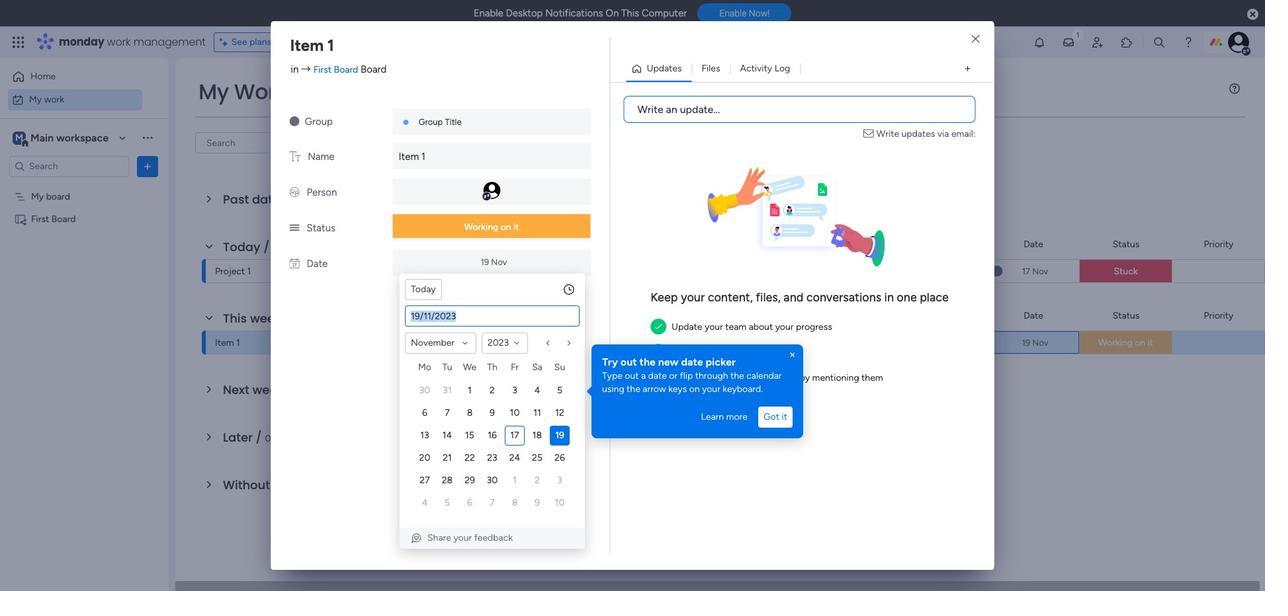 Task type: locate. For each thing, give the bounding box(es) containing it.
6 button up 13
[[415, 404, 435, 423]]

1 horizontal spatial this
[[621, 7, 639, 19]]

without
[[223, 477, 270, 494]]

work right monday
[[107, 34, 131, 50]]

dapulse close image
[[1247, 8, 1258, 21]]

today for today
[[411, 284, 436, 295]]

on
[[606, 7, 619, 19]]

title up customize button
[[445, 117, 462, 127]]

3
[[512, 385, 517, 396], [557, 475, 562, 486]]

2 horizontal spatial 19
[[1022, 338, 1030, 348]]

2 vertical spatial status
[[1113, 310, 1140, 321]]

0 vertical spatial 10
[[510, 408, 520, 419]]

shareable board image
[[14, 213, 26, 225]]

1 vertical spatial 9 button
[[527, 494, 547, 513]]

a up arrow
[[641, 371, 646, 382]]

0 horizontal spatial 9 button
[[482, 404, 502, 423]]

group right v2 sun image
[[305, 116, 333, 128]]

1
[[327, 36, 334, 55], [421, 151, 425, 163], [273, 243, 277, 254], [247, 266, 251, 277], [236, 337, 240, 349], [468, 385, 472, 396], [513, 475, 517, 486]]

10 left 11 on the bottom left of the page
[[510, 408, 520, 419]]

0 horizontal spatial in
[[291, 63, 299, 75]]

4
[[534, 385, 540, 396], [422, 498, 428, 509]]

30 down monday element
[[419, 385, 430, 396]]

19 inside button
[[555, 430, 564, 441]]

your right the share
[[453, 533, 472, 544]]

activity log
[[740, 63, 790, 74]]

1 vertical spatial 3
[[557, 475, 562, 486]]

3 button down friday element
[[505, 381, 525, 401]]

2
[[490, 385, 495, 396], [535, 475, 540, 486]]

0 horizontal spatial 4
[[422, 498, 428, 509]]

0 horizontal spatial items
[[273, 433, 296, 445]]

now!
[[749, 8, 770, 19]]

1 vertical spatial title
[[841, 339, 858, 349]]

item
[[279, 243, 297, 254]]

17 inside button
[[510, 430, 519, 441]]

2 horizontal spatial first
[[660, 338, 678, 349]]

0 vertical spatial today
[[223, 239, 260, 255]]

1 vertical spatial 5
[[445, 498, 450, 509]]

0 horizontal spatial group title
[[419, 117, 462, 127]]

0 vertical spatial write
[[638, 103, 663, 116]]

1 vertical spatial in
[[884, 290, 894, 305]]

1 horizontal spatial 0
[[299, 195, 305, 206]]

3 button down 26 button
[[550, 471, 570, 491]]

out right type
[[625, 371, 639, 382]]

later / 0 items
[[223, 429, 296, 446]]

0 horizontal spatial enable
[[474, 7, 503, 19]]

today for today / 1 item
[[223, 239, 260, 255]]

item 1 up →
[[290, 36, 334, 55]]

status right the v2 status image
[[307, 222, 335, 234]]

1 horizontal spatial on
[[689, 384, 700, 395]]

6 button down 29 button
[[460, 494, 480, 513]]

first board down update
[[660, 338, 704, 349]]

workspace
[[56, 131, 109, 144]]

item down hide done items
[[399, 151, 419, 163]]

2 button down 25 button
[[527, 471, 547, 491]]

1 horizontal spatial 19 nov
[[1022, 338, 1048, 348]]

your up attach relevant files
[[705, 322, 723, 333]]

first board link up picker
[[658, 331, 780, 355]]

mo
[[418, 362, 431, 373]]

my inside my work button
[[29, 94, 42, 105]]

0 vertical spatial it
[[513, 222, 519, 233]]

on inside item 1 dialog
[[501, 222, 511, 233]]

1 horizontal spatial title
[[841, 339, 858, 349]]

8 up 15 in the bottom of the page
[[467, 408, 473, 419]]

1 vertical spatial this
[[223, 310, 247, 327]]

0 horizontal spatial 19 nov
[[481, 257, 507, 267]]

0 vertical spatial work
[[107, 34, 131, 50]]

item 1 down this week /
[[215, 337, 240, 349]]

first right shareable board image
[[31, 213, 49, 225]]

close image inside item 1 dialog
[[972, 34, 980, 44]]

0 vertical spatial 3
[[512, 385, 517, 396]]

0 horizontal spatial 2 button
[[482, 381, 502, 401]]

date up flip
[[681, 356, 703, 369]]

status up stuck
[[1113, 239, 1140, 250]]

item down this week /
[[215, 337, 234, 349]]

write left updates on the top of the page
[[877, 128, 899, 140]]

1 vertical spatial 2 button
[[527, 471, 547, 491]]

stuck
[[1114, 266, 1138, 277]]

2 vertical spatial item
[[215, 337, 234, 349]]

relevant
[[702, 347, 735, 358]]

this week /
[[223, 310, 293, 327]]

3 button
[[505, 381, 525, 401], [550, 471, 570, 491]]

share
[[427, 533, 451, 544]]

group up conversations
[[835, 239, 861, 250]]

0 left "person"
[[299, 195, 305, 206]]

first right →
[[313, 64, 332, 75]]

work for monday
[[107, 34, 131, 50]]

0 vertical spatial priority
[[1204, 239, 1234, 250]]

4 button
[[527, 381, 547, 401], [415, 494, 435, 513]]

customize
[[443, 137, 488, 148]]

0 horizontal spatial 17
[[510, 430, 519, 441]]

2 vertical spatial item 1
[[215, 337, 240, 349]]

the right using
[[627, 384, 640, 395]]

3 down friday element
[[512, 385, 517, 396]]

1 button
[[460, 381, 480, 401], [505, 471, 525, 491]]

monday work management
[[59, 34, 206, 50]]

1 horizontal spatial group title
[[815, 339, 858, 349]]

1 vertical spatial item 1
[[399, 151, 425, 163]]

0 horizontal spatial 10
[[510, 408, 520, 419]]

1 vertical spatial 1 button
[[505, 471, 525, 491]]

list box
[[0, 183, 169, 409]]

8 button up feedback at the bottom of page
[[505, 494, 525, 513]]

my inside list box
[[31, 191, 44, 202]]

2 down 25 button
[[535, 475, 540, 486]]

nov inside item 1 dialog
[[491, 257, 507, 267]]

enable inside enable now! button
[[719, 8, 747, 19]]

items right later
[[273, 433, 296, 445]]

envelope o image
[[863, 127, 877, 141]]

1 vertical spatial write
[[877, 128, 899, 140]]

4 button down "27" button at the bottom left
[[415, 494, 435, 513]]

learn
[[701, 412, 724, 423]]

it inside dialog
[[513, 222, 519, 233]]

team left about
[[725, 322, 746, 333]]

title
[[445, 117, 462, 127], [841, 339, 858, 349]]

files,
[[756, 290, 781, 305]]

first up new on the right bottom
[[660, 338, 678, 349]]

10 button left 11 on the bottom left of the page
[[505, 404, 525, 423]]

item 1 down hide done items
[[399, 151, 425, 163]]

1 horizontal spatial a
[[641, 371, 646, 382]]

enable left desktop
[[474, 7, 503, 19]]

in left one at the right
[[884, 290, 894, 305]]

this right on
[[621, 7, 639, 19]]

0 vertical spatial working
[[464, 222, 498, 233]]

1 horizontal spatial item
[[290, 36, 324, 55]]

0 vertical spatial 6 button
[[415, 404, 435, 423]]

0 horizontal spatial 5
[[445, 498, 450, 509]]

0 right later
[[265, 433, 271, 445]]

inbox image
[[1062, 36, 1075, 49]]

/
[[289, 191, 296, 208], [263, 239, 270, 255], [284, 310, 290, 327], [287, 382, 293, 398], [256, 429, 262, 446], [315, 477, 321, 494]]

0 horizontal spatial 30
[[419, 385, 430, 396]]

plans
[[249, 36, 271, 48]]

0 vertical spatial in
[[291, 63, 299, 75]]

today up project 1
[[223, 239, 260, 255]]

2 vertical spatial it
[[782, 412, 787, 423]]

type
[[602, 371, 623, 382]]

my for my work
[[29, 94, 42, 105]]

group title
[[419, 117, 462, 127], [815, 339, 858, 349]]

my board
[[31, 191, 70, 202]]

first board link right →
[[313, 64, 358, 75]]

title up mentioning
[[841, 339, 858, 349]]

notify specific team members by mentioning them
[[672, 372, 883, 384]]

enable left now!
[[719, 8, 747, 19]]

workspace selection element
[[13, 130, 111, 147]]

0 horizontal spatial title
[[445, 117, 462, 127]]

the
[[639, 356, 656, 369], [730, 371, 744, 382], [627, 384, 640, 395]]

5 down 28 button
[[445, 498, 450, 509]]

0 vertical spatial items
[[394, 137, 417, 148]]

5 button
[[550, 381, 570, 401], [437, 494, 457, 513]]

out right try
[[621, 356, 637, 369]]

write left the an
[[638, 103, 663, 116]]

close image up members
[[787, 350, 798, 361]]

your down specific
[[702, 384, 720, 395]]

v2 sun image
[[289, 116, 299, 128]]

close image
[[972, 34, 980, 44], [787, 350, 798, 361]]

15 button
[[460, 426, 480, 446]]

30 button down monday element
[[415, 381, 435, 401]]

your
[[681, 290, 705, 305], [705, 322, 723, 333], [775, 322, 794, 333], [702, 384, 720, 395], [453, 533, 472, 544]]

date up arrow
[[648, 371, 667, 382]]

the left new on the right bottom
[[639, 356, 656, 369]]

wednesday element
[[459, 360, 481, 380]]

0 horizontal spatial 10 button
[[505, 404, 525, 423]]

items inside later / 0 items
[[273, 433, 296, 445]]

13
[[420, 430, 429, 441]]

date down 17 nov
[[1024, 310, 1043, 321]]

item up →
[[290, 36, 324, 55]]

learn more button
[[696, 407, 753, 428]]

try out the new date picker heading
[[602, 355, 793, 370]]

place
[[920, 290, 949, 305]]

2 button
[[482, 381, 502, 401], [527, 471, 547, 491]]

30 down 23 button
[[487, 475, 498, 486]]

keys
[[668, 384, 687, 395]]

4 button down the saturday element
[[527, 381, 547, 401]]

1 horizontal spatial 4
[[534, 385, 540, 396]]

priority
[[1204, 239, 1234, 250], [1204, 310, 1234, 321]]

option
[[0, 185, 169, 187]]

0 inside later / 0 items
[[265, 433, 271, 445]]

1 vertical spatial team
[[735, 372, 756, 384]]

files button
[[692, 58, 730, 79]]

8 up feedback at the bottom of page
[[512, 498, 518, 509]]

2 down thursday element
[[490, 385, 495, 396]]

today inside button
[[411, 284, 436, 295]]

enable for enable desktop notifications on this computer
[[474, 7, 503, 19]]

2 button down thursday element
[[482, 381, 502, 401]]

home button
[[8, 66, 142, 87]]

0 vertical spatial first board
[[31, 213, 76, 225]]

conversations
[[806, 290, 881, 305]]

5 down sunday element
[[557, 385, 562, 396]]

first board down the my board
[[31, 213, 76, 225]]

0 horizontal spatial on
[[501, 222, 511, 233]]

my down home
[[29, 94, 42, 105]]

0 vertical spatial 30
[[419, 385, 430, 396]]

14 button
[[437, 426, 457, 446]]

0 vertical spatial 19 nov
[[481, 257, 507, 267]]

8
[[467, 408, 473, 419], [512, 498, 518, 509]]

5 for the bottommost 5 button
[[445, 498, 450, 509]]

5 button down sunday element
[[550, 381, 570, 401]]

enable for enable now!
[[719, 8, 747, 19]]

1 button down 24 button
[[505, 471, 525, 491]]

10 for leftmost '10' button
[[510, 408, 520, 419]]

0 horizontal spatial 5 button
[[437, 494, 457, 513]]

0 vertical spatial date
[[681, 356, 703, 369]]

row group
[[414, 380, 571, 515]]

0 vertical spatial on
[[501, 222, 511, 233]]

items right v2 multiple person column image
[[307, 195, 330, 206]]

desktop
[[506, 7, 543, 19]]

date up 17 nov
[[1024, 239, 1043, 250]]

9 down 25 button
[[535, 498, 540, 509]]

8 button up 15 in the bottom of the page
[[460, 404, 480, 423]]

update...
[[680, 103, 720, 116]]

group title down progress in the bottom right of the page
[[815, 339, 858, 349]]

1 horizontal spatial working on it
[[1098, 337, 1153, 349]]

week right "next"
[[252, 382, 284, 398]]

computer
[[642, 7, 687, 19]]

mentioning
[[812, 372, 859, 384]]

10 down 26 button
[[555, 498, 565, 509]]

3 down 26 button
[[557, 475, 562, 486]]

17
[[1022, 266, 1030, 276], [510, 430, 519, 441]]

out
[[621, 356, 637, 369], [625, 371, 639, 382]]

1 vertical spatial working
[[1098, 337, 1133, 349]]

work inside button
[[44, 94, 64, 105]]

10 button
[[505, 404, 525, 423], [550, 494, 570, 513]]

9 button up 16
[[482, 404, 502, 423]]

past dates / 0 items
[[223, 191, 330, 208]]

write an update... button
[[624, 96, 976, 123]]

week for this
[[250, 310, 281, 327]]

Date field
[[406, 306, 579, 326]]

0 vertical spatial 7
[[445, 408, 450, 419]]

items inside past dates / 0 items
[[307, 195, 330, 206]]

0 vertical spatial 6
[[422, 408, 427, 419]]

1 vertical spatial 7
[[490, 498, 495, 509]]

board
[[361, 63, 387, 75], [334, 64, 358, 75], [51, 213, 76, 225], [680, 338, 704, 349]]

1 horizontal spatial 3
[[557, 475, 562, 486]]

3 for 3 button to the left
[[512, 385, 517, 396]]

work
[[107, 34, 131, 50], [44, 94, 64, 105]]

2 for the top 2 button
[[490, 385, 495, 396]]

16
[[488, 430, 497, 441]]

0 vertical spatial 5
[[557, 385, 562, 396]]

grid
[[414, 360, 571, 515]]

1 vertical spatial 6 button
[[460, 494, 480, 513]]

0 horizontal spatial work
[[44, 94, 64, 105]]

1 vertical spatial 7 button
[[482, 494, 502, 513]]

0 vertical spatial 17
[[1022, 266, 1030, 276]]

0 vertical spatial 10 button
[[505, 404, 525, 423]]

keep
[[650, 290, 678, 305]]

20 button
[[415, 449, 435, 468]]

add view image
[[965, 64, 970, 74]]

close image left notifications icon
[[972, 34, 980, 44]]

date right dapulse date column image
[[307, 258, 328, 270]]

today up november
[[411, 284, 436, 295]]

in left →
[[291, 63, 299, 75]]

1 vertical spatial work
[[44, 94, 64, 105]]

9 button down 25 button
[[527, 494, 547, 513]]

2 vertical spatial first
[[660, 338, 678, 349]]

previous image
[[543, 338, 553, 349]]

10 button down 26 button
[[550, 494, 570, 513]]

4 for rightmost 4 button
[[534, 385, 540, 396]]

my for my work
[[198, 77, 229, 107]]

7 down 31 button
[[445, 408, 450, 419]]

the up keyboard.
[[730, 371, 744, 382]]

notifications image
[[1033, 36, 1046, 49]]

work down home
[[44, 94, 64, 105]]

group title up customize button
[[419, 117, 462, 127]]

0 vertical spatial first board link
[[313, 64, 358, 75]]

0 horizontal spatial write
[[638, 103, 663, 116]]

0 horizontal spatial this
[[223, 310, 247, 327]]

title inside item 1 dialog
[[445, 117, 462, 127]]

0 vertical spatial 8 button
[[460, 404, 480, 423]]

6 down 29 button
[[467, 498, 472, 509]]

0 vertical spatial team
[[725, 322, 746, 333]]

my left the work
[[198, 77, 229, 107]]

help image
[[1182, 36, 1195, 49]]

1 priority from the top
[[1204, 239, 1234, 250]]

7 button up feedback at the bottom of page
[[482, 494, 502, 513]]

november button
[[405, 333, 476, 354]]

enable
[[474, 7, 503, 19], [719, 8, 747, 19]]

7 button up 14 at the bottom left of page
[[437, 404, 457, 423]]

date inside item 1 dialog
[[307, 258, 328, 270]]

9 up 16
[[490, 408, 495, 419]]

via
[[937, 128, 949, 140]]

None search field
[[195, 132, 320, 154]]

24
[[509, 453, 520, 464]]

hide
[[349, 137, 368, 148]]

6 up 13
[[422, 408, 427, 419]]

first board link
[[313, 64, 358, 75], [658, 331, 780, 355]]

this down project 1
[[223, 310, 247, 327]]

row group containing 30
[[414, 380, 571, 515]]

name
[[308, 151, 334, 163]]

1 vertical spatial status
[[1113, 239, 1140, 250]]

attach relevant files
[[672, 347, 755, 358]]

or
[[669, 371, 678, 382]]

today
[[223, 239, 260, 255], [411, 284, 436, 295]]

1 vertical spatial 9
[[535, 498, 540, 509]]

write for write an update...
[[638, 103, 663, 116]]

try
[[602, 356, 618, 369]]

1 horizontal spatial items
[[307, 195, 330, 206]]

status down stuck
[[1113, 310, 1140, 321]]

try out the new date picker type out a date or flip through the calendar using the arrow keys on your keyboard.
[[602, 356, 784, 395]]

write inside write an update... button
[[638, 103, 663, 116]]

1 horizontal spatial 8 button
[[505, 494, 525, 513]]

0 vertical spatial 2
[[490, 385, 495, 396]]

7 up feedback at the bottom of page
[[490, 498, 495, 509]]

1 horizontal spatial close image
[[972, 34, 980, 44]]

a right "without"
[[273, 477, 281, 494]]

27
[[420, 475, 430, 486]]

1 vertical spatial 10
[[555, 498, 565, 509]]

next
[[223, 382, 249, 398]]

1 horizontal spatial 5
[[557, 385, 562, 396]]

date right "without"
[[284, 477, 312, 494]]

in
[[291, 63, 299, 75], [884, 290, 894, 305]]

1 vertical spatial 19 nov
[[1022, 338, 1048, 348]]

nov
[[491, 257, 507, 267], [1032, 266, 1048, 276], [1032, 338, 1048, 348]]

0 vertical spatial a
[[641, 371, 646, 382]]

17 for 17
[[510, 430, 519, 441]]

working on it inside item 1 dialog
[[464, 222, 519, 233]]

2 horizontal spatial item
[[399, 151, 419, 163]]



Task type: describe. For each thing, give the bounding box(es) containing it.
0 horizontal spatial 1 button
[[460, 381, 480, 401]]

a inside try out the new date picker type out a date or flip through the calendar using the arrow keys on your keyboard.
[[641, 371, 646, 382]]

0 horizontal spatial 3 button
[[505, 381, 525, 401]]

0 horizontal spatial 7
[[445, 408, 450, 419]]

new
[[658, 356, 679, 369]]

november
[[411, 337, 455, 349]]

1 vertical spatial first board link
[[658, 331, 780, 355]]

group down progress in the bottom right of the page
[[815, 339, 839, 349]]

0 vertical spatial this
[[621, 7, 639, 19]]

1 horizontal spatial 7 button
[[482, 494, 502, 513]]

1 vertical spatial first board
[[660, 338, 704, 349]]

1 vertical spatial 5 button
[[437, 494, 457, 513]]

28 button
[[437, 471, 457, 491]]

grid containing mo
[[414, 360, 571, 515]]

next week /
[[223, 382, 296, 398]]

1 vertical spatial 19
[[1022, 338, 1030, 348]]

19 nov inside item 1 dialog
[[481, 257, 507, 267]]

tu
[[442, 362, 452, 373]]

through
[[695, 371, 728, 382]]

1 horizontal spatial item 1
[[290, 36, 334, 55]]

see plans
[[231, 36, 271, 48]]

share your feedback
[[427, 533, 513, 544]]

write for write updates via email:
[[877, 128, 899, 140]]

project 1
[[215, 266, 251, 277]]

1 image
[[1072, 27, 1084, 42]]

first inside list box
[[31, 213, 49, 225]]

working inside item 1 dialog
[[464, 222, 498, 233]]

29 button
[[460, 471, 480, 491]]

19 button
[[550, 426, 570, 446]]

2 vertical spatial the
[[627, 384, 640, 395]]

24 button
[[505, 449, 525, 468]]

2 priority from the top
[[1204, 310, 1234, 321]]

invite members image
[[1091, 36, 1104, 49]]

1 horizontal spatial working
[[1098, 337, 1133, 349]]

dates
[[252, 191, 286, 208]]

enable desktop notifications on this computer
[[474, 7, 687, 19]]

1 horizontal spatial 30
[[487, 475, 498, 486]]

workspace image
[[13, 131, 26, 145]]

0 horizontal spatial 6
[[422, 408, 427, 419]]

dapulse date column image
[[289, 258, 299, 270]]

status inside item 1 dialog
[[307, 222, 335, 234]]

2 horizontal spatial item 1
[[399, 151, 425, 163]]

done
[[371, 137, 392, 148]]

1 horizontal spatial 9 button
[[527, 494, 547, 513]]

5 for top 5 button
[[557, 385, 562, 396]]

project
[[215, 266, 245, 277]]

on inside try out the new date picker type out a date or flip through the calendar using the arrow keys on your keyboard.
[[689, 384, 700, 395]]

list box containing my board
[[0, 183, 169, 409]]

share your feedback link
[[410, 532, 574, 545]]

0 horizontal spatial close image
[[787, 350, 798, 361]]

select product image
[[12, 36, 25, 49]]

Filter dashboard by text search field
[[195, 132, 320, 154]]

first board link inside item 1 dialog
[[313, 64, 358, 75]]

2023 button
[[482, 333, 528, 354]]

17 button
[[505, 426, 525, 446]]

1 vertical spatial 6
[[467, 498, 472, 509]]

1 vertical spatial a
[[273, 477, 281, 494]]

2023
[[488, 337, 509, 349]]

by
[[800, 372, 810, 384]]

add time image
[[562, 283, 576, 296]]

1 vertical spatial out
[[625, 371, 639, 382]]

item 1 dialog
[[0, 0, 1265, 592]]

1 horizontal spatial date
[[648, 371, 667, 382]]

your for content,
[[681, 290, 705, 305]]

1 vertical spatial it
[[1148, 337, 1153, 349]]

0 horizontal spatial 8 button
[[460, 404, 480, 423]]

0 vertical spatial 5 button
[[550, 381, 570, 401]]

group title inside item 1 dialog
[[419, 117, 462, 127]]

apps image
[[1120, 36, 1133, 49]]

0 vertical spatial 9 button
[[482, 404, 502, 423]]

2 horizontal spatial on
[[1135, 337, 1145, 349]]

2 horizontal spatial items
[[394, 137, 417, 148]]

saturday element
[[526, 360, 549, 380]]

thursday element
[[481, 360, 504, 380]]

1 vertical spatial 4 button
[[415, 494, 435, 513]]

23 button
[[482, 449, 502, 468]]

files
[[702, 63, 720, 74]]

25 button
[[527, 449, 547, 468]]

0 vertical spatial 30 button
[[415, 381, 435, 401]]

0 vertical spatial date
[[1024, 239, 1043, 250]]

22
[[465, 453, 475, 464]]

attach
[[672, 347, 700, 358]]

next image
[[564, 338, 574, 349]]

14
[[442, 430, 452, 441]]

notify
[[672, 372, 698, 384]]

1 horizontal spatial 8
[[512, 498, 518, 509]]

31 button
[[437, 381, 457, 401]]

tuesday element
[[436, 360, 459, 380]]

2 for right 2 button
[[535, 475, 540, 486]]

1 horizontal spatial 2 button
[[527, 471, 547, 491]]

0 vertical spatial the
[[639, 356, 656, 369]]

0 inside past dates / 0 items
[[299, 195, 305, 206]]

in → first board board
[[291, 63, 387, 75]]

1 vertical spatial 10 button
[[550, 494, 570, 513]]

work for my
[[44, 94, 64, 105]]

week for next
[[252, 382, 284, 398]]

first inside in → first board board
[[313, 64, 332, 75]]

17 for 17 nov
[[1022, 266, 1030, 276]]

content,
[[708, 290, 753, 305]]

write an update...
[[638, 103, 720, 116]]

home
[[30, 71, 56, 82]]

search everything image
[[1153, 36, 1166, 49]]

it inside button
[[782, 412, 787, 423]]

0 horizontal spatial item
[[215, 337, 234, 349]]

1 vertical spatial the
[[730, 371, 744, 382]]

3 for bottommost 3 button
[[557, 475, 562, 486]]

th
[[487, 362, 497, 373]]

feedback
[[474, 533, 513, 544]]

got it button
[[758, 407, 793, 428]]

today button
[[405, 279, 442, 300]]

your for team
[[705, 322, 723, 333]]

2 horizontal spatial date
[[681, 356, 703, 369]]

1 vertical spatial group title
[[815, 339, 858, 349]]

your inside try out the new date picker type out a date or flip through the calendar using the arrow keys on your keyboard.
[[702, 384, 720, 395]]

20
[[419, 453, 430, 464]]

1 horizontal spatial 30 button
[[482, 471, 502, 491]]

update
[[672, 322, 702, 333]]

1 horizontal spatial 1 button
[[505, 471, 525, 491]]

work
[[234, 77, 287, 107]]

dapulse text column image
[[289, 151, 301, 163]]

one
[[897, 290, 917, 305]]

Search in workspace field
[[28, 159, 110, 174]]

enable now!
[[719, 8, 770, 19]]

27 button
[[415, 471, 435, 491]]

26 button
[[550, 449, 570, 468]]

10 for bottommost '10' button
[[555, 498, 565, 509]]

0 vertical spatial out
[[621, 356, 637, 369]]

1 vertical spatial 8 button
[[505, 494, 525, 513]]

board inside list box
[[51, 213, 76, 225]]

keep your content, files, and conversations in one place
[[650, 290, 949, 305]]

board inside in → first board board
[[334, 64, 358, 75]]

22 button
[[460, 449, 480, 468]]

12
[[555, 408, 564, 419]]

→
[[301, 63, 311, 75]]

picker
[[706, 356, 736, 369]]

1 vertical spatial 3 button
[[550, 471, 570, 491]]

log
[[775, 63, 790, 74]]

my work
[[29, 94, 64, 105]]

19 inside item 1 dialog
[[481, 257, 489, 267]]

them
[[862, 372, 883, 384]]

specific
[[700, 372, 733, 384]]

0 horizontal spatial 8
[[467, 408, 473, 419]]

1 inside today / 1 item
[[273, 243, 277, 254]]

26
[[555, 453, 565, 464]]

23
[[487, 453, 497, 464]]

we
[[463, 362, 477, 373]]

1 horizontal spatial in
[[884, 290, 894, 305]]

using
[[602, 384, 624, 395]]

0 vertical spatial 2 button
[[482, 381, 502, 401]]

your right about
[[775, 322, 794, 333]]

18
[[533, 430, 542, 441]]

11 button
[[527, 404, 547, 423]]

21
[[443, 453, 452, 464]]

0 vertical spatial 9
[[490, 408, 495, 419]]

friday element
[[504, 360, 526, 380]]

sunday element
[[549, 360, 571, 380]]

without a date /
[[223, 477, 324, 494]]

31
[[443, 385, 452, 396]]

team for about
[[725, 322, 746, 333]]

members
[[759, 372, 797, 384]]

v2 status image
[[289, 222, 299, 234]]

fr
[[511, 362, 519, 373]]

jacob simon image
[[1228, 32, 1249, 53]]

learn more
[[701, 412, 748, 423]]

your for feedback
[[453, 533, 472, 544]]

1 horizontal spatial 4 button
[[527, 381, 547, 401]]

1 vertical spatial item
[[399, 151, 419, 163]]

team for members
[[735, 372, 756, 384]]

my work
[[198, 77, 287, 107]]

management
[[133, 34, 206, 50]]

2 vertical spatial date
[[1024, 310, 1043, 321]]

more
[[726, 412, 748, 423]]

notifications
[[545, 7, 603, 19]]

17 nov
[[1022, 266, 1048, 276]]

my for my board
[[31, 191, 44, 202]]

v2 multiple person column image
[[289, 187, 299, 198]]

2 vertical spatial date
[[284, 477, 312, 494]]

see
[[231, 36, 247, 48]]

group up customize button
[[419, 117, 443, 127]]

0 vertical spatial 7 button
[[437, 404, 457, 423]]

15
[[465, 430, 474, 441]]

activity log button
[[730, 58, 800, 79]]

first board inside list box
[[31, 213, 76, 225]]

update your team about your progress
[[672, 322, 832, 333]]

calendar
[[746, 371, 782, 382]]

4 for bottom 4 button
[[422, 498, 428, 509]]

monday element
[[414, 360, 436, 380]]

my work button
[[8, 89, 142, 110]]



Task type: vqa. For each thing, say whether or not it's contained in the screenshot.


